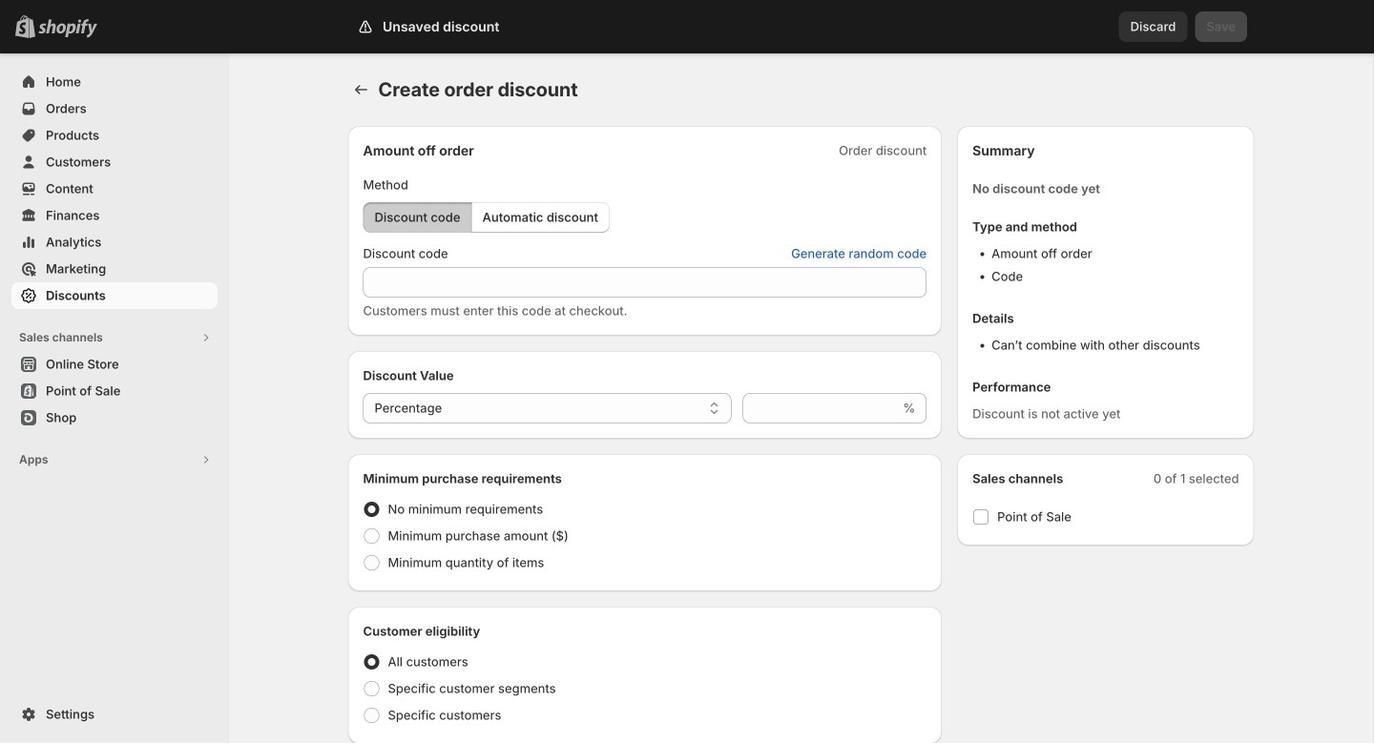 Task type: vqa. For each thing, say whether or not it's contained in the screenshot.
Search products text field
no



Task type: locate. For each thing, give the bounding box(es) containing it.
None text field
[[363, 267, 927, 298]]

shopify image
[[38, 19, 97, 38]]

None text field
[[743, 393, 899, 424]]



